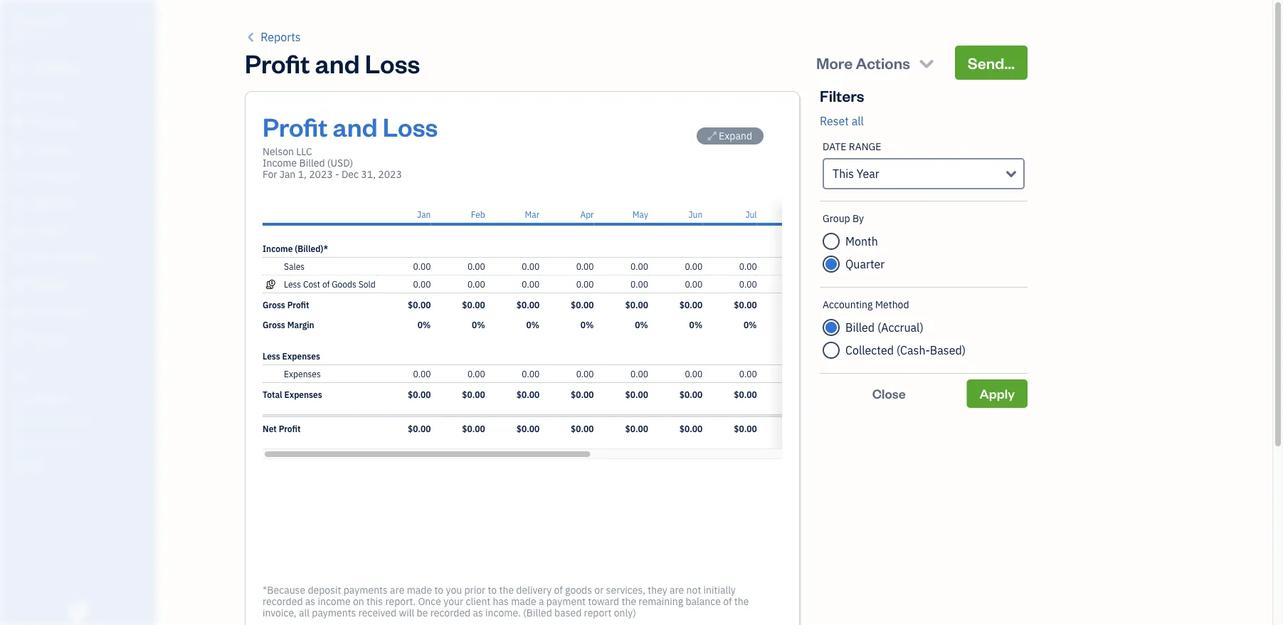 Task type: locate. For each thing, give the bounding box(es) containing it.
0 horizontal spatial to
[[435, 583, 444, 597]]

llc
[[50, 12, 69, 27], [296, 145, 312, 158]]

payments up the received
[[344, 583, 388, 597]]

1 vertical spatial gross
[[263, 319, 285, 330]]

1 horizontal spatial billed
[[846, 320, 875, 335]]

gross down gross profit
[[263, 319, 285, 330]]

filters
[[820, 85, 865, 105]]

the right toward
[[622, 595, 636, 608]]

delivery
[[516, 583, 552, 597]]

income left 1,
[[263, 156, 297, 169]]

apps image
[[11, 369, 152, 380]]

jan inside profit and loss nelson llc income billed (usd) for jan 1, 2023 - dec 31, 2023
[[280, 168, 296, 181]]

main element
[[0, 0, 192, 625]]

billed down accounting method
[[846, 320, 875, 335]]

1 horizontal spatial 2023
[[378, 168, 402, 181]]

1 vertical spatial payments
[[312, 606, 356, 619]]

made
[[407, 583, 432, 597], [511, 595, 537, 608]]

5 0% from the left
[[635, 319, 648, 330]]

group by
[[823, 212, 864, 225]]

2 0% from the left
[[472, 319, 485, 330]]

1 to from the left
[[435, 583, 444, 597]]

profit up 1,
[[263, 109, 328, 143]]

goods
[[565, 583, 592, 597]]

expenses for less expenses
[[282, 350, 320, 362]]

jan left 1,
[[280, 168, 296, 181]]

0 horizontal spatial 2023
[[309, 168, 333, 181]]

less expenses
[[263, 350, 320, 362]]

-
[[335, 168, 339, 181]]

gross for gross margin
[[263, 319, 285, 330]]

less down sales
[[284, 278, 301, 290]]

all
[[852, 114, 864, 128], [299, 606, 310, 619]]

2023 left -
[[309, 168, 333, 181]]

1 horizontal spatial nelson
[[263, 145, 294, 158]]

recorded left the "deposit"
[[263, 595, 303, 608]]

0 vertical spatial expenses
[[282, 350, 320, 362]]

this year
[[833, 166, 880, 181]]

loss inside profit and loss nelson llc income billed (usd) for jan 1, 2023 - dec 31, 2023
[[383, 109, 438, 143]]

gross
[[263, 299, 285, 310], [263, 319, 285, 330]]

loss for profit and loss nelson llc income billed (usd) for jan 1, 2023 - dec 31, 2023
[[383, 109, 438, 143]]

0 vertical spatial llc
[[50, 12, 69, 27]]

of right cost in the left of the page
[[322, 278, 330, 290]]

income up category image
[[263, 243, 293, 254]]

reset
[[820, 114, 849, 128]]

0 vertical spatial income
[[263, 156, 297, 169]]

3 0% from the left
[[526, 319, 540, 330]]

1 horizontal spatial the
[[622, 595, 636, 608]]

0 horizontal spatial are
[[390, 583, 405, 597]]

mar
[[525, 209, 540, 220]]

1 vertical spatial nelson
[[263, 145, 294, 158]]

are up will
[[390, 583, 405, 597]]

1 vertical spatial llc
[[296, 145, 312, 158]]

initially
[[704, 583, 736, 597]]

billed
[[299, 156, 325, 169], [846, 320, 875, 335]]

remaining
[[639, 595, 684, 608]]

$0.00
[[408, 299, 431, 310], [462, 299, 485, 310], [517, 299, 540, 310], [571, 299, 594, 310], [625, 299, 648, 310], [680, 299, 703, 310], [734, 299, 757, 310], [789, 299, 812, 310], [408, 389, 431, 400], [462, 389, 485, 400], [517, 389, 540, 400], [571, 389, 594, 400], [625, 389, 648, 400], [680, 389, 703, 400], [734, 389, 757, 400], [789, 389, 812, 400], [408, 423, 431, 434], [462, 423, 485, 434], [517, 423, 540, 434], [571, 423, 594, 434], [625, 423, 648, 434], [680, 423, 703, 434], [734, 423, 757, 434], [789, 423, 812, 434]]

report image
[[9, 332, 26, 347]]

income (billed)*
[[263, 243, 328, 254]]

1 horizontal spatial less
[[284, 278, 301, 290]]

and up (usd)
[[333, 109, 378, 143]]

1 vertical spatial and
[[333, 109, 378, 143]]

of
[[322, 278, 330, 290], [554, 583, 563, 597], [723, 595, 732, 608]]

income
[[263, 156, 297, 169], [263, 243, 293, 254]]

expenses down margin
[[282, 350, 320, 362]]

of left goods on the bottom
[[554, 583, 563, 597]]

1 2023 from the left
[[309, 168, 333, 181]]

invoice image
[[9, 143, 26, 157]]

jul
[[746, 209, 757, 220]]

income inside profit and loss nelson llc income billed (usd) for jan 1, 2023 - dec 31, 2023
[[263, 156, 297, 169]]

1 horizontal spatial as
[[473, 606, 483, 619]]

0 horizontal spatial of
[[322, 278, 330, 290]]

to left you
[[435, 583, 444, 597]]

recorded
[[263, 595, 303, 608], [430, 606, 471, 619]]

1 vertical spatial all
[[299, 606, 310, 619]]

payments down the "deposit"
[[312, 606, 356, 619]]

billed left -
[[299, 156, 325, 169]]

1 horizontal spatial all
[[852, 114, 864, 128]]

1 horizontal spatial made
[[511, 595, 537, 608]]

are left not
[[670, 583, 684, 597]]

send… button
[[955, 46, 1028, 80]]

1 0% from the left
[[418, 319, 431, 330]]

and right reports button
[[315, 46, 360, 79]]

profit
[[245, 46, 310, 79], [263, 109, 328, 143], [287, 299, 309, 310], [279, 423, 301, 434]]

client image
[[9, 89, 26, 103]]

1 vertical spatial jan
[[417, 209, 431, 220]]

0 horizontal spatial billed
[[299, 156, 325, 169]]

recorded down you
[[430, 606, 471, 619]]

0 horizontal spatial jan
[[280, 168, 296, 181]]

apply button
[[967, 379, 1028, 408]]

date
[[823, 140, 847, 153]]

are
[[390, 583, 405, 597], [670, 583, 684, 597]]

group
[[823, 212, 851, 225]]

payment
[[547, 595, 586, 608]]

1 gross from the top
[[263, 299, 285, 310]]

payments
[[344, 583, 388, 597], [312, 606, 356, 619]]

2 gross from the top
[[263, 319, 285, 330]]

(billed
[[523, 606, 552, 619]]

0 vertical spatial loss
[[365, 46, 420, 79]]

2 vertical spatial expenses
[[284, 389, 322, 400]]

0 horizontal spatial nelson
[[11, 12, 48, 27]]

1 horizontal spatial are
[[670, 583, 684, 597]]

expenses right total
[[284, 389, 322, 400]]

0 vertical spatial nelson
[[11, 12, 48, 27]]

gross profit
[[263, 299, 309, 310]]

and
[[315, 46, 360, 79], [333, 109, 378, 143]]

0 vertical spatial jan
[[280, 168, 296, 181]]

0 vertical spatial billed
[[299, 156, 325, 169]]

less for less expenses
[[263, 350, 280, 362]]

based
[[555, 606, 582, 619]]

not
[[687, 583, 701, 597]]

and for profit and loss nelson llc income billed (usd) for jan 1, 2023 - dec 31, 2023
[[333, 109, 378, 143]]

1 horizontal spatial of
[[554, 583, 563, 597]]

2 to from the left
[[488, 583, 497, 597]]

llc inside profit and loss nelson llc income billed (usd) for jan 1, 2023 - dec 31, 2023
[[296, 145, 312, 158]]

all right reset
[[852, 114, 864, 128]]

1 vertical spatial less
[[263, 350, 280, 362]]

to right the prior
[[488, 583, 497, 597]]

sold
[[359, 278, 376, 290]]

services,
[[606, 583, 646, 597]]

0.00
[[413, 261, 431, 272], [468, 261, 485, 272], [522, 261, 540, 272], [576, 261, 594, 272], [631, 261, 648, 272], [685, 261, 703, 272], [739, 261, 757, 272], [794, 261, 812, 272], [413, 278, 431, 290], [468, 278, 485, 290], [522, 278, 540, 290], [576, 278, 594, 290], [631, 278, 648, 290], [685, 278, 703, 290], [739, 278, 757, 290], [794, 278, 812, 290], [413, 368, 431, 379], [468, 368, 485, 379], [522, 368, 540, 379], [576, 368, 594, 379], [631, 368, 648, 379], [685, 368, 703, 379], [739, 368, 757, 379], [794, 368, 812, 379]]

of right balance
[[723, 595, 732, 608]]

2023
[[309, 168, 333, 181], [378, 168, 402, 181]]

owner
[[11, 28, 38, 40]]

nelson llc owner
[[11, 12, 69, 40]]

net profit
[[263, 423, 301, 434]]

2023 right 31,
[[378, 168, 402, 181]]

nelson up for
[[263, 145, 294, 158]]

all right invoice,
[[299, 606, 310, 619]]

1 horizontal spatial to
[[488, 583, 497, 597]]

and inside profit and loss nelson llc income billed (usd) for jan 1, 2023 - dec 31, 2023
[[333, 109, 378, 143]]

month
[[846, 234, 878, 249]]

1 income from the top
[[263, 156, 297, 169]]

0 vertical spatial all
[[852, 114, 864, 128]]

has
[[493, 595, 509, 608]]

settings image
[[11, 460, 152, 471]]

once
[[418, 595, 441, 608]]

gross for gross profit
[[263, 299, 285, 310]]

you
[[446, 583, 462, 597]]

as down the prior
[[473, 606, 483, 619]]

expand image
[[708, 130, 717, 142]]

0 horizontal spatial all
[[299, 606, 310, 619]]

0 vertical spatial and
[[315, 46, 360, 79]]

reset all
[[820, 114, 864, 128]]

*because deposit payments are made to you prior to the delivery of goods or services, they are not initially recorded as income on this report. once your client has made a payment toward the remaining balance of the invoice, all payments received will be recorded as income. (billed based report only)
[[263, 583, 749, 619]]

chevronleft image
[[245, 28, 258, 46]]

expenses
[[282, 350, 320, 362], [284, 368, 321, 379], [284, 389, 322, 400]]

made left 'a'
[[511, 595, 537, 608]]

(accrual)
[[878, 320, 924, 335]]

made up be
[[407, 583, 432, 597]]

jan
[[280, 168, 296, 181], [417, 209, 431, 220]]

jan left feb
[[417, 209, 431, 220]]

0 horizontal spatial less
[[263, 350, 280, 362]]

the up income.
[[499, 583, 514, 597]]

payment image
[[9, 170, 26, 184]]

as left income
[[305, 595, 315, 608]]

net
[[263, 423, 277, 434]]

nelson
[[11, 12, 48, 27], [263, 145, 294, 158]]

0 vertical spatial less
[[284, 278, 301, 290]]

0%
[[418, 319, 431, 330], [472, 319, 485, 330], [526, 319, 540, 330], [581, 319, 594, 330], [635, 319, 648, 330], [689, 319, 703, 330], [744, 319, 757, 330], [798, 319, 812, 330]]

0 vertical spatial gross
[[263, 299, 285, 310]]

or
[[595, 583, 604, 597]]

2 are from the left
[[670, 583, 684, 597]]

the right balance
[[735, 595, 749, 608]]

0 horizontal spatial llc
[[50, 12, 69, 27]]

1 horizontal spatial llc
[[296, 145, 312, 158]]

less
[[284, 278, 301, 290], [263, 350, 280, 362]]

loss
[[365, 46, 420, 79], [383, 109, 438, 143]]

less up category icon
[[263, 350, 280, 362]]

profit up margin
[[287, 299, 309, 310]]

they
[[648, 583, 668, 597]]

1 vertical spatial billed
[[846, 320, 875, 335]]

expenses down less expenses
[[284, 368, 321, 379]]

2 horizontal spatial the
[[735, 595, 749, 608]]

actions
[[856, 52, 910, 73]]

more actions
[[817, 52, 910, 73]]

balance
[[686, 595, 721, 608]]

the
[[499, 583, 514, 597], [622, 595, 636, 608], [735, 595, 749, 608]]

1 vertical spatial income
[[263, 243, 293, 254]]

project image
[[9, 224, 26, 238]]

billed inside profit and loss nelson llc income billed (usd) for jan 1, 2023 - dec 31, 2023
[[299, 156, 325, 169]]

gross up gross margin
[[263, 299, 285, 310]]

2 2023 from the left
[[378, 168, 402, 181]]

1 vertical spatial loss
[[383, 109, 438, 143]]

team members image
[[11, 392, 152, 403]]

deposit
[[308, 583, 341, 597]]

aug
[[797, 209, 812, 220]]

nelson up owner
[[11, 12, 48, 27]]

total
[[263, 389, 282, 400]]



Task type: describe. For each thing, give the bounding box(es) containing it.
reset all button
[[820, 112, 864, 130]]

billed (accrual)
[[846, 320, 924, 335]]

report.
[[385, 595, 416, 608]]

accounting method
[[823, 298, 910, 311]]

may
[[633, 209, 648, 220]]

money image
[[9, 278, 26, 293]]

expand
[[719, 129, 752, 142]]

dashboard image
[[9, 62, 26, 76]]

and for profit and loss
[[315, 46, 360, 79]]

profit and loss nelson llc income billed (usd) for jan 1, 2023 - dec 31, 2023
[[263, 109, 438, 181]]

(usd)
[[327, 156, 353, 169]]

date range
[[823, 140, 882, 153]]

toward
[[588, 595, 620, 608]]

profit right net
[[279, 423, 301, 434]]

all inside reset all button
[[852, 114, 864, 128]]

category image
[[263, 368, 278, 379]]

jun
[[689, 209, 703, 220]]

accounting method option group
[[823, 316, 1025, 362]]

income.
[[486, 606, 521, 619]]

more
[[817, 52, 853, 73]]

range
[[849, 140, 882, 153]]

goods
[[332, 278, 357, 290]]

prior
[[464, 583, 486, 597]]

all inside *because deposit payments are made to you prior to the delivery of goods or services, they are not initially recorded as income on this report. once your client has made a payment toward the remaining balance of the invoice, all payments received will be recorded as income. (billed based report only)
[[299, 606, 310, 619]]

apply
[[980, 385, 1015, 402]]

client
[[466, 595, 491, 608]]

your
[[444, 595, 464, 608]]

expense image
[[9, 197, 26, 211]]

cost
[[303, 278, 320, 290]]

income
[[318, 595, 351, 608]]

gross margin
[[263, 319, 314, 330]]

nelson inside nelson llc owner
[[11, 12, 48, 27]]

4 0% from the left
[[581, 319, 594, 330]]

*because
[[263, 583, 305, 597]]

collected (cash-based)
[[846, 343, 966, 358]]

8 0% from the left
[[798, 319, 812, 330]]

year
[[857, 166, 880, 181]]

more actions button
[[804, 46, 950, 80]]

0 horizontal spatial made
[[407, 583, 432, 597]]

invoice,
[[263, 606, 297, 619]]

1 horizontal spatial jan
[[417, 209, 431, 220]]

7 0% from the left
[[744, 319, 757, 330]]

collected
[[846, 343, 894, 358]]

group by option group
[[823, 230, 1025, 276]]

based)
[[930, 343, 966, 358]]

nelson inside profit and loss nelson llc income billed (usd) for jan 1, 2023 - dec 31, 2023
[[263, 145, 294, 158]]

2 income from the top
[[263, 243, 293, 254]]

will
[[399, 606, 415, 619]]

timer image
[[9, 251, 26, 266]]

profit down reports
[[245, 46, 310, 79]]

items and services image
[[11, 414, 152, 426]]

be
[[417, 606, 428, 619]]

1,
[[298, 168, 307, 181]]

0 horizontal spatial as
[[305, 595, 315, 608]]

expenses for total expenses
[[284, 389, 322, 400]]

profit and loss
[[245, 46, 420, 79]]

margin
[[287, 319, 314, 330]]

profit inside profit and loss nelson llc income billed (usd) for jan 1, 2023 - dec 31, 2023
[[263, 109, 328, 143]]

1 are from the left
[[390, 583, 405, 597]]

less for less cost of goods sold
[[284, 278, 301, 290]]

category image
[[263, 261, 278, 272]]

1 horizontal spatial recorded
[[430, 606, 471, 619]]

method
[[875, 298, 910, 311]]

close
[[873, 385, 906, 402]]

total expenses
[[263, 389, 322, 400]]

send…
[[968, 52, 1015, 73]]

reports button
[[245, 28, 301, 46]]

this
[[367, 595, 383, 608]]

apr
[[581, 209, 594, 220]]

reports
[[261, 30, 301, 44]]

2 horizontal spatial of
[[723, 595, 732, 608]]

received
[[359, 606, 397, 619]]

0 horizontal spatial recorded
[[263, 595, 303, 608]]

only)
[[614, 606, 636, 619]]

estimate image
[[9, 116, 26, 130]]

by
[[853, 212, 864, 225]]

date range element
[[820, 130, 1028, 201]]

loss for profit and loss
[[365, 46, 420, 79]]

a
[[539, 595, 544, 608]]

bank connections image
[[11, 437, 152, 448]]

dec
[[342, 168, 359, 181]]

freshbooks image
[[67, 602, 90, 619]]

sales
[[284, 261, 305, 272]]

chevrondown image
[[917, 53, 937, 73]]

0 horizontal spatial the
[[499, 583, 514, 597]]

31,
[[361, 168, 376, 181]]

0 vertical spatial payments
[[344, 583, 388, 597]]

llc inside nelson llc owner
[[50, 12, 69, 27]]

chart image
[[9, 305, 26, 320]]

on
[[353, 595, 364, 608]]

1 vertical spatial expenses
[[284, 368, 321, 379]]

6 0% from the left
[[689, 319, 703, 330]]

quarter
[[846, 257, 885, 272]]

billed inside accounting method option group
[[846, 320, 875, 335]]

report
[[584, 606, 612, 619]]

this
[[833, 166, 854, 181]]

(billed)*
[[295, 243, 328, 254]]

Date Range field
[[823, 158, 1025, 189]]

accounting
[[823, 298, 873, 311]]

feb
[[471, 209, 485, 220]]

group by group
[[823, 212, 1025, 276]]

accounting method group
[[823, 298, 1025, 362]]

expand button
[[697, 127, 764, 145]]

(cash-
[[897, 343, 930, 358]]

less cost of goods sold
[[284, 278, 376, 290]]



Task type: vqa. For each thing, say whether or not it's contained in the screenshot.
the 30
no



